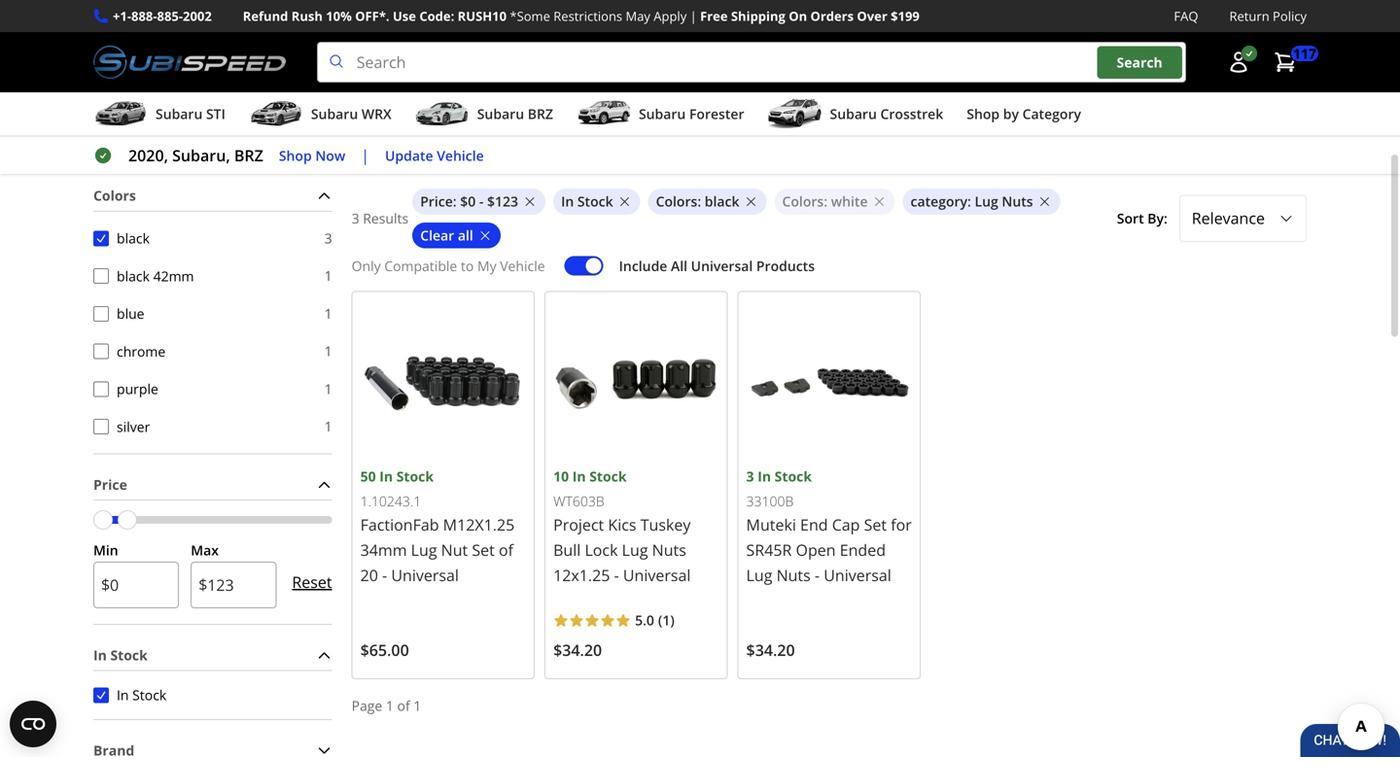 Task type: describe. For each thing, give the bounding box(es) containing it.
3 for 3 results
[[352, 209, 360, 228]]

muteki
[[747, 515, 797, 536]]

universal inside 10 in stock wt603b project kics tuskey bull lock lug nuts 12x1.25 - universal
[[623, 565, 691, 586]]

maximum slider
[[118, 511, 137, 530]]

purple
[[117, 380, 158, 398]]

refund rush 10% off*. use code: rush10 *some restrictions may apply | free shipping on orders over $199
[[243, 7, 920, 25]]

sr45r
[[747, 540, 792, 561]]

studs
[[704, 32, 740, 51]]

stock inside dropdown button
[[110, 646, 148, 665]]

shop for shop featured products
[[567, 123, 624, 154]]

a subaru crosstrek thumbnail image image
[[768, 99, 823, 129]]

forester
[[690, 105, 745, 123]]

+1-888-885-2002 link
[[113, 6, 212, 26]]

in inside in stock dropdown button
[[93, 646, 107, 665]]

category
[[911, 192, 968, 211]]

bull
[[554, 540, 581, 561]]

colors button
[[93, 181, 332, 211]]

open
[[796, 540, 836, 561]]

subaru for subaru forester
[[639, 105, 686, 123]]

shop for shop by category
[[967, 105, 1000, 123]]

subaru for subaru wrx
[[311, 105, 358, 123]]

black 42mm button
[[93, 268, 109, 284]]

project kics tuskey bull lock lug nuts 12x1.25 - universal image
[[554, 300, 719, 466]]

1 vertical spatial brz
[[234, 145, 263, 166]]

off*.
[[355, 7, 390, 25]]

subispeed logo image
[[93, 42, 286, 83]]

lug inside 50 in stock 1.10243.1 factionfab m12x1.25 34mm lug nut set of 20 - universal
[[411, 540, 437, 561]]

search input field
[[317, 42, 1187, 83]]

vehicle inside button
[[437, 146, 484, 165]]

a subaru wrx thumbnail image image
[[249, 99, 303, 129]]

$0
[[460, 192, 476, 211]]

Select... button
[[1180, 195, 1307, 242]]

lug inside 10 in stock wt603b project kics tuskey bull lock lug nuts 12x1.25 - universal
[[622, 540, 648, 561]]

free
[[701, 7, 728, 25]]

10%
[[326, 7, 352, 25]]

shop now
[[279, 146, 346, 165]]

blue button
[[93, 306, 109, 322]]

page
[[352, 697, 383, 715]]

stock inside 10 in stock wt603b project kics tuskey bull lock lug nuts 12x1.25 - universal
[[590, 468, 627, 486]]

brz inside dropdown button
[[528, 105, 553, 123]]

price button
[[93, 470, 332, 500]]

update vehicle button
[[385, 145, 484, 167]]

rush
[[292, 7, 323, 25]]

my
[[478, 257, 497, 275]]

wheel studs link
[[644, 31, 757, 53]]

return policy
[[1230, 7, 1307, 25]]

subaru,
[[172, 145, 230, 166]]

sti
[[206, 105, 226, 123]]

colors for colors : black
[[656, 192, 698, 211]]

5.0
[[635, 612, 655, 630]]

rings
[[723, 10, 757, 29]]

in right in stock button
[[117, 686, 129, 705]]

3 in stock 33100b muteki end cap set for sr45r open ended lug nuts - universal
[[747, 468, 912, 586]]

in inside 3 in stock 33100b muteki end cap set for sr45r open ended lug nuts - universal
[[758, 468, 771, 486]]

subaru wrx
[[311, 105, 392, 123]]

crosstrek
[[881, 105, 944, 123]]

subaru for subaru crosstrek
[[830, 105, 877, 123]]

in stock inside dropdown button
[[93, 646, 148, 665]]

subaru crosstrek button
[[768, 96, 944, 135]]

universal inside 50 in stock 1.10243.1 factionfab m12x1.25 34mm lug nut set of 20 - universal
[[391, 565, 459, 586]]

$34.20 for 33100b
[[747, 640, 795, 661]]

- inside 10 in stock wt603b project kics tuskey bull lock lug nuts 12x1.25 - universal
[[614, 565, 619, 586]]

20
[[361, 565, 378, 586]]

select... image
[[1279, 211, 1295, 227]]

results
[[363, 209, 409, 228]]

a subaru sti thumbnail image image
[[93, 99, 148, 129]]

- inside 50 in stock 1.10243.1 factionfab m12x1.25 34mm lug nut set of 20 - universal
[[382, 565, 387, 586]]

sort by:
[[1118, 209, 1168, 228]]

featured
[[630, 123, 727, 154]]

In Stock button
[[93, 688, 109, 704]]

)
[[671, 612, 675, 630]]

0 horizontal spatial |
[[361, 145, 370, 166]]

2020, subaru, brz
[[128, 145, 263, 166]]

wrx
[[362, 105, 392, 123]]

price:
[[420, 192, 457, 211]]

subaru wrx button
[[249, 96, 392, 135]]

2 horizontal spatial nuts
[[1002, 192, 1034, 211]]

1 vertical spatial of
[[397, 697, 410, 715]]

blue
[[117, 304, 145, 323]]

category : lug nuts
[[911, 192, 1034, 211]]

project
[[554, 515, 604, 536]]

lug right category
[[975, 192, 999, 211]]

10
[[554, 468, 569, 486]]

subaru brz
[[477, 105, 553, 123]]

search button
[[1098, 46, 1183, 79]]

wheel
[[661, 32, 701, 51]]

universal right all
[[691, 257, 753, 275]]

price
[[93, 476, 127, 494]]

shop by category button
[[967, 96, 1082, 135]]

factionfab m12x1.25 34mm lug nut set of 20 - universal image
[[361, 300, 526, 466]]

subaru brz button
[[415, 96, 553, 135]]

code:
[[420, 7, 455, 25]]

1 vertical spatial vehicle
[[500, 257, 545, 275]]

subaru forester button
[[577, 96, 745, 135]]

Min text field
[[93, 562, 179, 609]]

nut
[[441, 540, 468, 561]]

price: $0 - $123
[[420, 192, 519, 211]]

lug inside 3 in stock 33100b muteki end cap set for sr45r open ended lug nuts - universal
[[747, 565, 773, 586]]

0 vertical spatial in stock
[[561, 192, 613, 211]]

50
[[361, 468, 376, 486]]

2 vertical spatial in stock
[[117, 686, 167, 705]]

hub centric rings link
[[644, 9, 757, 31]]

*some
[[510, 7, 550, 25]]

end
[[801, 515, 828, 536]]

include all universal products
[[619, 257, 815, 275]]

3 results
[[352, 209, 409, 228]]

now
[[316, 146, 346, 165]]

nuts inside 10 in stock wt603b project kics tuskey bull lock lug nuts 12x1.25 - universal
[[652, 540, 687, 561]]

colors for colors : white
[[783, 192, 824, 211]]

all
[[458, 226, 474, 245]]

Max text field
[[191, 562, 277, 609]]

a subaru brz thumbnail image image
[[415, 99, 470, 129]]

set inside 3 in stock 33100b muteki end cap set for sr45r open ended lug nuts - universal
[[864, 515, 887, 536]]

1 horizontal spatial |
[[690, 7, 697, 25]]

by
[[1004, 105, 1019, 123]]

: for black
[[698, 192, 702, 211]]



Task type: vqa. For each thing, say whether or not it's contained in the screenshot.
Centric
yes



Task type: locate. For each thing, give the bounding box(es) containing it.
nuts down "tuskey" in the bottom of the page
[[652, 540, 687, 561]]

- down lock
[[614, 565, 619, 586]]

1 horizontal spatial of
[[499, 540, 514, 561]]

1 vertical spatial 3
[[325, 229, 332, 247]]

+1-888-885-2002
[[113, 7, 212, 25]]

50 in stock 1.10243.1 factionfab m12x1.25 34mm lug nut set of 20 - universal
[[361, 468, 515, 586]]

3 subaru from the left
[[477, 105, 524, 123]]

black up the include all universal products
[[705, 192, 740, 211]]

0 vertical spatial 3
[[352, 209, 360, 228]]

stock right in stock button
[[132, 686, 167, 705]]

stock
[[578, 192, 613, 211], [397, 468, 434, 486], [775, 468, 812, 486], [590, 468, 627, 486], [110, 646, 148, 665], [132, 686, 167, 705]]

may
[[626, 7, 651, 25]]

vehicle right my
[[500, 257, 545, 275]]

wt603b
[[554, 492, 605, 511]]

universal down the nut
[[391, 565, 459, 586]]

in right 50
[[380, 468, 393, 486]]

set inside 50 in stock 1.10243.1 factionfab m12x1.25 34mm lug nut set of 20 - universal
[[472, 540, 495, 561]]

colors : white
[[783, 192, 868, 211]]

0 horizontal spatial vehicle
[[437, 146, 484, 165]]

subaru sti button
[[93, 96, 226, 135]]

in right $123
[[561, 192, 574, 211]]

stock up wt603b
[[590, 468, 627, 486]]

1 horizontal spatial :
[[824, 192, 828, 211]]

- down open
[[815, 565, 820, 586]]

stock down the min text box at the bottom left
[[110, 646, 148, 665]]

colors for colors
[[93, 186, 136, 205]]

tuskey
[[641, 515, 691, 536]]

black 42mm
[[117, 267, 194, 285]]

chrome button
[[93, 344, 109, 359]]

5 subaru from the left
[[830, 105, 877, 123]]

2 horizontal spatial 3
[[747, 468, 754, 486]]

of down m12x1.25
[[499, 540, 514, 561]]

reset
[[292, 572, 332, 593]]

open widget image
[[10, 701, 56, 748]]

sort
[[1118, 209, 1145, 228]]

0 horizontal spatial set
[[472, 540, 495, 561]]

4 subaru from the left
[[639, 105, 686, 123]]

update vehicle
[[385, 146, 484, 165]]

3 inside 3 in stock 33100b muteki end cap set for sr45r open ended lug nuts - universal
[[747, 468, 754, 486]]

universal inside 3 in stock 33100b muteki end cap set for sr45r open ended lug nuts - universal
[[824, 565, 892, 586]]

colors
[[93, 186, 136, 205], [656, 192, 698, 211], [783, 192, 824, 211]]

all
[[671, 257, 688, 275]]

1 vertical spatial black
[[117, 229, 150, 248]]

0 vertical spatial black
[[705, 192, 740, 211]]

1 horizontal spatial vehicle
[[500, 257, 545, 275]]

subaru for subaru brz
[[477, 105, 524, 123]]

1 horizontal spatial nuts
[[777, 565, 811, 586]]

by:
[[1148, 209, 1168, 228]]

3 down now at the left of the page
[[325, 229, 332, 247]]

2 vertical spatial nuts
[[777, 565, 811, 586]]

$65.00
[[361, 640, 409, 661]]

of right page
[[397, 697, 410, 715]]

117
[[1294, 44, 1317, 63]]

0 horizontal spatial $34.20
[[554, 640, 602, 661]]

in up in stock button
[[93, 646, 107, 665]]

shop left featured
[[567, 123, 624, 154]]

colors up black button
[[93, 186, 136, 205]]

brz
[[528, 105, 553, 123], [234, 145, 263, 166]]

chrome
[[117, 342, 166, 361]]

0 horizontal spatial of
[[397, 697, 410, 715]]

1 vertical spatial set
[[472, 540, 495, 561]]

10 in stock wt603b project kics tuskey bull lock lug nuts 12x1.25 - universal
[[554, 468, 691, 586]]

in inside 10 in stock wt603b project kics tuskey bull lock lug nuts 12x1.25 - universal
[[573, 468, 586, 486]]

12x1.25
[[554, 565, 610, 586]]

0 horizontal spatial colors
[[93, 186, 136, 205]]

stock inside 3 in stock 33100b muteki end cap set for sr45r open ended lug nuts - universal
[[775, 468, 812, 486]]

0 horizontal spatial nuts
[[652, 540, 687, 561]]

0 vertical spatial brz
[[528, 105, 553, 123]]

(
[[659, 612, 663, 630]]

return
[[1230, 7, 1270, 25]]

shop for shop now
[[279, 146, 312, 165]]

compatible
[[385, 257, 458, 275]]

subaru left forester
[[639, 105, 686, 123]]

1 vertical spatial |
[[361, 145, 370, 166]]

34mm
[[361, 540, 407, 561]]

subaru forester
[[639, 105, 745, 123]]

: for lug nuts
[[968, 192, 972, 211]]

products
[[733, 123, 834, 154]]

- inside 3 in stock 33100b muteki end cap set for sr45r open ended lug nuts - universal
[[815, 565, 820, 586]]

2 subaru from the left
[[311, 105, 358, 123]]

stock up 1.10243.1 on the bottom left of the page
[[397, 468, 434, 486]]

1 horizontal spatial brz
[[528, 105, 553, 123]]

$34.20 for (
[[554, 640, 602, 661]]

0 horizontal spatial shop
[[279, 146, 312, 165]]

vehicle down 'a subaru brz thumbnail image' in the top left of the page
[[437, 146, 484, 165]]

2 vertical spatial 3
[[747, 468, 754, 486]]

subaru crosstrek
[[830, 105, 944, 123]]

in stock right $123
[[561, 192, 613, 211]]

black for black 42mm
[[117, 267, 150, 285]]

5.0 ( 1 )
[[635, 612, 675, 630]]

colors : black
[[656, 192, 740, 211]]

nuts right category
[[1002, 192, 1034, 211]]

only compatible to my vehicle
[[352, 257, 545, 275]]

stock up 33100b
[[775, 468, 812, 486]]

0 horizontal spatial brz
[[234, 145, 263, 166]]

in stock right in stock button
[[117, 686, 167, 705]]

orders
[[811, 7, 854, 25]]

2 horizontal spatial colors
[[783, 192, 824, 211]]

colors left white at the right top of page
[[783, 192, 824, 211]]

black right black 42mm button
[[117, 267, 150, 285]]

black right black button
[[117, 229, 150, 248]]

vehicle
[[437, 146, 484, 165], [500, 257, 545, 275]]

faq link
[[1175, 6, 1199, 26]]

stock down a subaru forester thumbnail image
[[578, 192, 613, 211]]

0 horizontal spatial :
[[698, 192, 702, 211]]

nuts down open
[[777, 565, 811, 586]]

subaru up now at the left of the page
[[311, 105, 358, 123]]

ended
[[840, 540, 886, 561]]

black for black
[[117, 229, 150, 248]]

1 horizontal spatial 3
[[352, 209, 360, 228]]

to
[[461, 257, 474, 275]]

cap
[[832, 515, 860, 536]]

shop left the by
[[967, 105, 1000, 123]]

set down m12x1.25
[[472, 540, 495, 561]]

: for white
[[824, 192, 828, 211]]

products
[[757, 257, 815, 275]]

silver
[[117, 418, 150, 436]]

hub
[[644, 10, 671, 29]]

1 horizontal spatial $34.20
[[747, 640, 795, 661]]

3 : from the left
[[968, 192, 972, 211]]

lug down sr45r
[[747, 565, 773, 586]]

1 $34.20 from the left
[[554, 640, 602, 661]]

3
[[352, 209, 360, 228], [325, 229, 332, 247], [747, 468, 754, 486]]

lug down kics
[[622, 540, 648, 561]]

3 up 33100b
[[747, 468, 754, 486]]

reset button
[[292, 559, 332, 606]]

in inside 50 in stock 1.10243.1 factionfab m12x1.25 34mm lug nut set of 20 - universal
[[380, 468, 393, 486]]

brz left a subaru forester thumbnail image
[[528, 105, 553, 123]]

2020,
[[128, 145, 168, 166]]

in right 10 on the left of page
[[573, 468, 586, 486]]

0 vertical spatial set
[[864, 515, 887, 536]]

subaru left "sti"
[[156, 105, 203, 123]]

2 horizontal spatial shop
[[967, 105, 1000, 123]]

refund
[[243, 7, 288, 25]]

$123
[[487, 192, 519, 211]]

subaru for subaru sti
[[156, 105, 203, 123]]

shop by category
[[967, 105, 1082, 123]]

nuts inside 3 in stock 33100b muteki end cap set for sr45r open ended lug nuts - universal
[[777, 565, 811, 586]]

shop
[[967, 105, 1000, 123], [567, 123, 624, 154], [279, 146, 312, 165]]

- right 20
[[382, 565, 387, 586]]

1 : from the left
[[698, 192, 702, 211]]

muteki end cap set for sr45r open ended lug nuts - universal image
[[747, 300, 913, 466]]

shop now link
[[279, 145, 346, 167]]

0 vertical spatial |
[[690, 7, 697, 25]]

2 vertical spatial black
[[117, 267, 150, 285]]

0 vertical spatial of
[[499, 540, 514, 561]]

a subaru forester thumbnail image image
[[577, 99, 631, 129]]

3 left the results
[[352, 209, 360, 228]]

3 for 3 in stock 33100b muteki end cap set for sr45r open ended lug nuts - universal
[[747, 468, 754, 486]]

button image
[[1228, 51, 1251, 74]]

page 1 of 1
[[352, 697, 422, 715]]

3 for 3
[[325, 229, 332, 247]]

minimum slider
[[93, 511, 113, 530]]

brz right subaru,
[[234, 145, 263, 166]]

117 button
[[1265, 43, 1319, 82]]

universal up 5.0 ( 1 )
[[623, 565, 691, 586]]

2 : from the left
[[824, 192, 828, 211]]

| right now at the left of the page
[[361, 145, 370, 166]]

1 horizontal spatial set
[[864, 515, 887, 536]]

0 vertical spatial nuts
[[1002, 192, 1034, 211]]

33100b
[[747, 492, 794, 511]]

1 horizontal spatial shop
[[567, 123, 624, 154]]

lug left the nut
[[411, 540, 437, 561]]

shop left now at the left of the page
[[279, 146, 312, 165]]

update
[[385, 146, 433, 165]]

in up 33100b
[[758, 468, 771, 486]]

lock
[[585, 540, 618, 561]]

1 horizontal spatial colors
[[656, 192, 698, 211]]

0 vertical spatial vehicle
[[437, 146, 484, 165]]

subaru sti
[[156, 105, 226, 123]]

set left for
[[864, 515, 887, 536]]

in stock button
[[93, 641, 332, 671]]

kics
[[608, 515, 637, 536]]

subaru right 'a subaru brz thumbnail image' in the top left of the page
[[477, 105, 524, 123]]

black button
[[93, 231, 109, 246]]

2 horizontal spatial :
[[968, 192, 972, 211]]

stock inside 50 in stock 1.10243.1 factionfab m12x1.25 34mm lug nut set of 20 - universal
[[397, 468, 434, 486]]

shop inside dropdown button
[[967, 105, 1000, 123]]

universal down ended
[[824, 565, 892, 586]]

2 $34.20 from the left
[[747, 640, 795, 661]]

- right $0
[[479, 192, 484, 211]]

purple button
[[93, 382, 109, 397]]

use
[[393, 7, 416, 25]]

subaru right a subaru crosstrek thumbnail image
[[830, 105, 877, 123]]

in stock up in stock button
[[93, 646, 148, 665]]

0 horizontal spatial 3
[[325, 229, 332, 247]]

hub centric rings wheel studs
[[644, 10, 757, 51]]

search
[[1117, 53, 1163, 71]]

colors inside dropdown button
[[93, 186, 136, 205]]

set
[[864, 515, 887, 536], [472, 540, 495, 561]]

restrictions
[[554, 7, 623, 25]]

rush10
[[458, 7, 507, 25]]

nuts
[[1002, 192, 1034, 211], [652, 540, 687, 561], [777, 565, 811, 586]]

include
[[619, 257, 668, 275]]

1 vertical spatial in stock
[[93, 646, 148, 665]]

silver button
[[93, 419, 109, 435]]

1 vertical spatial nuts
[[652, 540, 687, 561]]

apply
[[654, 7, 687, 25]]

1.10243.1
[[361, 492, 421, 511]]

| left free
[[690, 7, 697, 25]]

over
[[857, 7, 888, 25]]

888-
[[131, 7, 157, 25]]

1 subaru from the left
[[156, 105, 203, 123]]

+1-
[[113, 7, 131, 25]]

policy
[[1273, 7, 1307, 25]]

of inside 50 in stock 1.10243.1 factionfab m12x1.25 34mm lug nut set of 20 - universal
[[499, 540, 514, 561]]

colors down featured
[[656, 192, 698, 211]]



